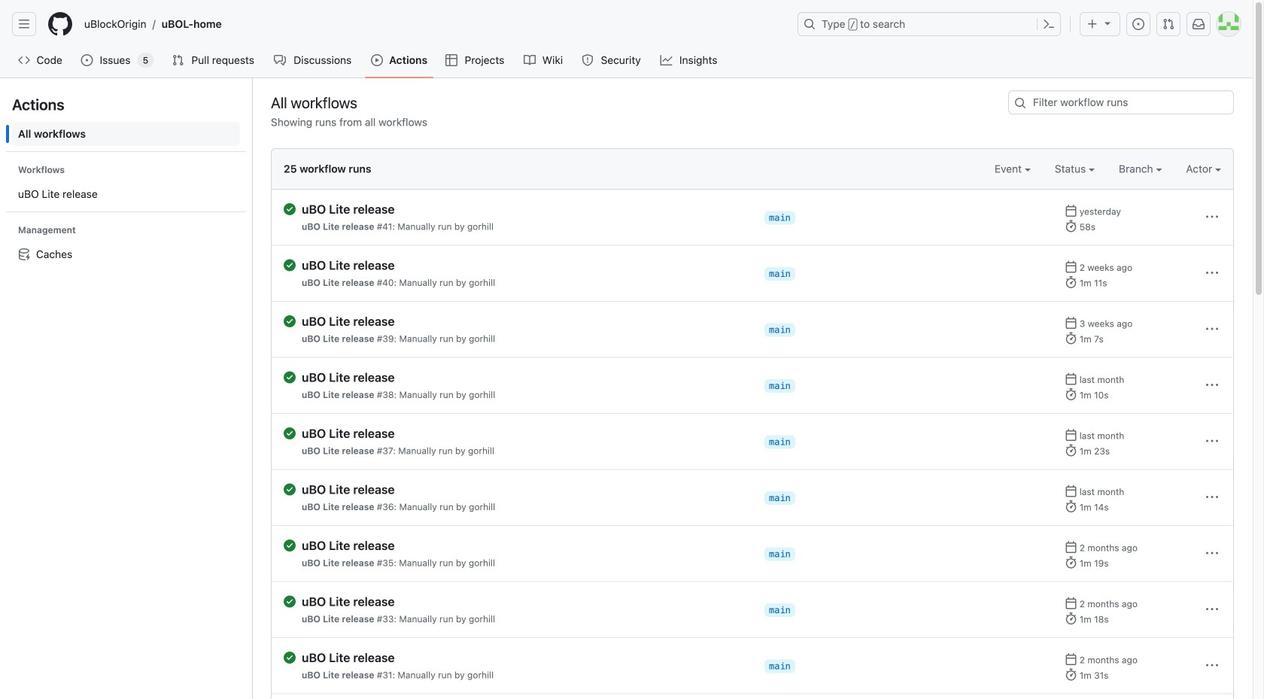 Task type: describe. For each thing, give the bounding box(es) containing it.
6 run duration image from the top
[[1066, 669, 1078, 681]]

3 run duration image from the top
[[1066, 389, 1078, 401]]

code image
[[18, 54, 30, 66]]

book image
[[524, 54, 536, 66]]

2 run duration image from the top
[[1066, 332, 1078, 344]]

3 run duration image from the top
[[1066, 501, 1078, 513]]

calendar image for first run duration image from the top
[[1066, 205, 1078, 217]]

1 completed successfully image from the top
[[284, 315, 296, 328]]

comment discussion image
[[274, 54, 286, 66]]

command palette image
[[1044, 18, 1056, 30]]

calendar image for third run duration icon from the bottom
[[1066, 541, 1078, 553]]

5 run duration image from the top
[[1066, 613, 1078, 625]]

2 run duration image from the top
[[1066, 445, 1078, 457]]

show options image for 1st run duration icon from the bottom
[[1207, 660, 1219, 672]]

completed successfully image for third run duration image from the top
[[284, 372, 296, 384]]

shield image
[[582, 54, 594, 66]]

graph image
[[661, 54, 673, 66]]

0 vertical spatial list
[[78, 12, 789, 36]]

show options image for second run duration icon from the top
[[1207, 435, 1219, 447]]

2 completed successfully image from the top
[[284, 484, 296, 496]]

completed successfully image for 1st run duration icon from the bottom
[[284, 652, 296, 664]]

calendar image for third run duration image from the top
[[1066, 373, 1078, 385]]

plus image
[[1087, 18, 1099, 30]]

2 vertical spatial list
[[12, 242, 240, 267]]

show options image for 3rd run duration icon from the top of the page
[[1207, 491, 1219, 504]]



Task type: locate. For each thing, give the bounding box(es) containing it.
2 calendar image from the top
[[1066, 317, 1078, 329]]

0 horizontal spatial issue opened image
[[81, 54, 93, 66]]

search image
[[1015, 97, 1027, 109]]

3 show options image from the top
[[1207, 548, 1219, 560]]

calendar image for second run duration icon from the top
[[1066, 429, 1078, 441]]

4 completed successfully image from the top
[[284, 428, 296, 440]]

1 completed successfully image from the top
[[284, 203, 296, 215]]

completed successfully image
[[284, 203, 296, 215], [284, 259, 296, 271], [284, 372, 296, 384], [284, 428, 296, 440], [284, 540, 296, 552], [284, 652, 296, 664]]

0 vertical spatial issue opened image
[[1133, 18, 1145, 30]]

3 completed successfully image from the top
[[284, 596, 296, 608]]

calendar image for 2nd run duration image from the top of the page
[[1066, 317, 1078, 329]]

show options image for 2nd run duration image from the top of the page
[[1207, 323, 1219, 335]]

completed successfully image for sixth run duration icon from the bottom
[[284, 259, 296, 271]]

6 completed successfully image from the top
[[284, 652, 296, 664]]

issue opened image
[[1133, 18, 1145, 30], [81, 54, 93, 66]]

show options image for sixth run duration icon from the bottom
[[1207, 267, 1219, 279]]

show options image for third run duration image from the top
[[1207, 379, 1219, 391]]

1 show options image from the top
[[1207, 267, 1219, 279]]

2 show options image from the top
[[1207, 379, 1219, 391]]

run duration image
[[1066, 220, 1078, 232], [1066, 332, 1078, 344], [1066, 389, 1078, 401]]

git pull request image
[[172, 54, 184, 66]]

1 run duration image from the top
[[1066, 220, 1078, 232]]

2 vertical spatial run duration image
[[1066, 389, 1078, 401]]

calendar image
[[1066, 261, 1078, 273], [1066, 429, 1078, 441], [1066, 485, 1078, 497], [1066, 541, 1078, 553]]

calendar image for second run duration icon from the bottom
[[1066, 597, 1078, 610]]

5 calendar image from the top
[[1066, 654, 1078, 666]]

completed successfully image for second run duration icon from the top
[[284, 428, 296, 440]]

calendar image for sixth run duration icon from the bottom
[[1066, 261, 1078, 273]]

list
[[78, 12, 789, 36], [12, 182, 240, 206], [12, 242, 240, 267]]

1 show options image from the top
[[1207, 211, 1219, 223]]

calendar image for 3rd run duration icon from the top of the page
[[1066, 485, 1078, 497]]

Filter workflow runs search field
[[1009, 90, 1235, 114]]

3 completed successfully image from the top
[[284, 372, 296, 384]]

3 calendar image from the top
[[1066, 373, 1078, 385]]

1 vertical spatial run duration image
[[1066, 332, 1078, 344]]

calendar image
[[1066, 205, 1078, 217], [1066, 317, 1078, 329], [1066, 373, 1078, 385], [1066, 597, 1078, 610], [1066, 654, 1078, 666]]

4 calendar image from the top
[[1066, 541, 1078, 553]]

git pull request image
[[1163, 18, 1175, 30]]

completed successfully image
[[284, 315, 296, 328], [284, 484, 296, 496], [284, 596, 296, 608]]

show options image for second run duration icon from the bottom
[[1207, 604, 1219, 616]]

1 run duration image from the top
[[1066, 276, 1078, 288]]

2 completed successfully image from the top
[[284, 259, 296, 271]]

issue opened image left git pull request image
[[1133, 18, 1145, 30]]

triangle down image
[[1102, 17, 1114, 29]]

1 vertical spatial issue opened image
[[81, 54, 93, 66]]

show options image for third run duration icon from the bottom
[[1207, 548, 1219, 560]]

2 calendar image from the top
[[1066, 429, 1078, 441]]

0 vertical spatial run duration image
[[1066, 220, 1078, 232]]

5 completed successfully image from the top
[[284, 540, 296, 552]]

1 vertical spatial completed successfully image
[[284, 484, 296, 496]]

3 show options image from the top
[[1207, 435, 1219, 447]]

3 calendar image from the top
[[1066, 485, 1078, 497]]

show options image
[[1207, 267, 1219, 279], [1207, 379, 1219, 391], [1207, 435, 1219, 447], [1207, 491, 1219, 504]]

completed successfully image for third run duration icon from the bottom
[[284, 540, 296, 552]]

show options image
[[1207, 211, 1219, 223], [1207, 323, 1219, 335], [1207, 548, 1219, 560], [1207, 604, 1219, 616], [1207, 660, 1219, 672]]

completed successfully image for first run duration image from the top
[[284, 203, 296, 215]]

2 vertical spatial completed successfully image
[[284, 596, 296, 608]]

0 vertical spatial completed successfully image
[[284, 315, 296, 328]]

issue opened image for git pull request icon
[[81, 54, 93, 66]]

1 vertical spatial list
[[12, 182, 240, 206]]

2 show options image from the top
[[1207, 323, 1219, 335]]

1 calendar image from the top
[[1066, 205, 1078, 217]]

1 calendar image from the top
[[1066, 261, 1078, 273]]

homepage image
[[48, 12, 72, 36]]

play image
[[371, 54, 383, 66]]

5 show options image from the top
[[1207, 660, 1219, 672]]

4 show options image from the top
[[1207, 491, 1219, 504]]

notifications image
[[1193, 18, 1205, 30]]

calendar image for 1st run duration icon from the bottom
[[1066, 654, 1078, 666]]

4 run duration image from the top
[[1066, 557, 1078, 569]]

show options image for first run duration image from the top
[[1207, 211, 1219, 223]]

1 horizontal spatial issue opened image
[[1133, 18, 1145, 30]]

4 show options image from the top
[[1207, 604, 1219, 616]]

issue opened image right code image
[[81, 54, 93, 66]]

None search field
[[1009, 90, 1235, 114]]

4 calendar image from the top
[[1066, 597, 1078, 610]]

run duration image
[[1066, 276, 1078, 288], [1066, 445, 1078, 457], [1066, 501, 1078, 513], [1066, 557, 1078, 569], [1066, 613, 1078, 625], [1066, 669, 1078, 681]]

table image
[[446, 54, 458, 66]]

issue opened image for git pull request image
[[1133, 18, 1145, 30]]



Task type: vqa. For each thing, say whether or not it's contained in the screenshot.
ISSUE OPENED icon related to git pull request image
yes



